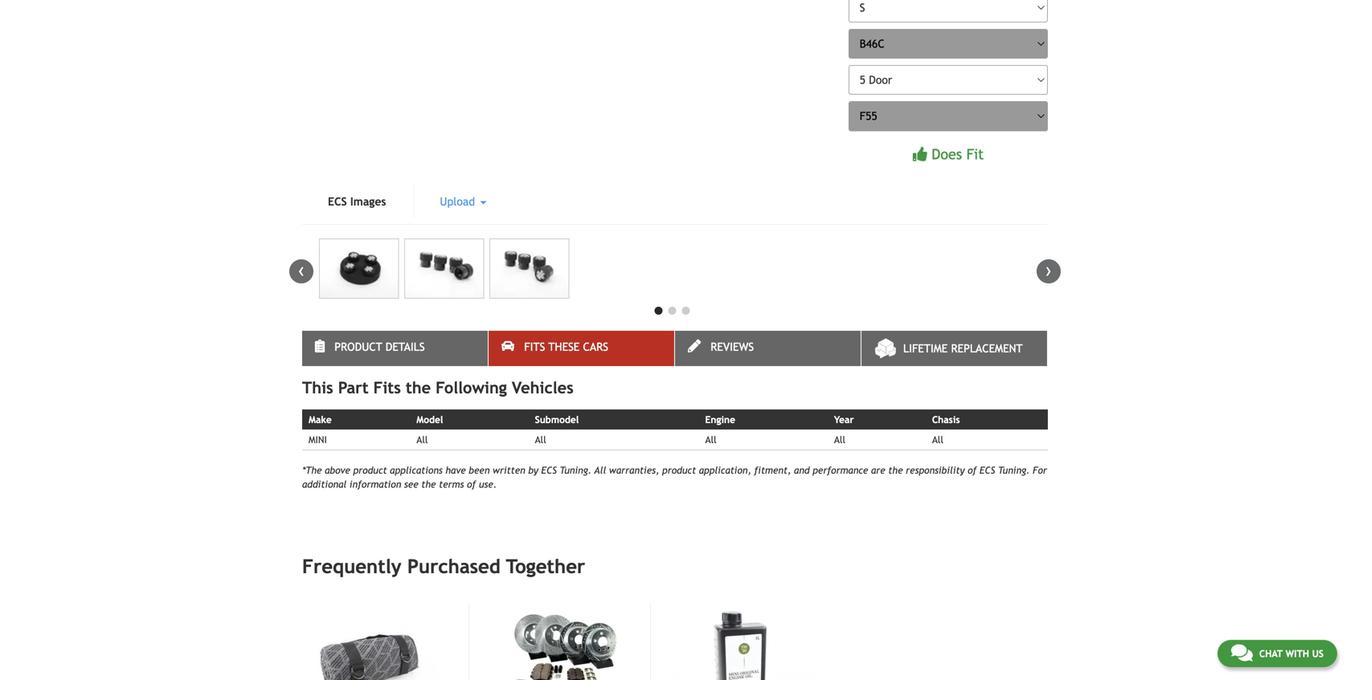 Task type: describe. For each thing, give the bounding box(es) containing it.
lifetime replacement link
[[862, 331, 1047, 366]]

performance
[[813, 465, 868, 476]]

product details link
[[302, 331, 488, 366]]

lifetime replacement
[[903, 342, 1023, 355]]

lifetime
[[903, 342, 948, 355]]

product details
[[334, 341, 425, 354]]

vehicles
[[512, 378, 574, 397]]

together
[[506, 556, 585, 578]]

upload
[[440, 195, 478, 208]]

chat
[[1259, 649, 1283, 660]]

images
[[350, 195, 386, 208]]

frequently purchased together
[[302, 556, 585, 578]]

2 tuning. from the left
[[998, 465, 1030, 476]]

and
[[794, 465, 810, 476]]

*the
[[302, 465, 322, 476]]

year
[[834, 414, 854, 426]]

0 horizontal spatial ecs
[[328, 195, 347, 208]]

terms
[[439, 479, 464, 490]]

mini
[[309, 434, 327, 446]]

2 vertical spatial the
[[421, 479, 436, 490]]

additional
[[302, 479, 347, 490]]

cars
[[583, 341, 608, 354]]

upload button
[[414, 186, 512, 218]]

purchased
[[407, 556, 500, 578]]

written
[[493, 465, 525, 476]]

make
[[309, 414, 332, 426]]

chasis
[[932, 414, 960, 426]]

thumbs up image
[[913, 147, 927, 161]]

responsibility
[[906, 465, 965, 476]]

product
[[334, 341, 382, 354]]

see
[[404, 479, 418, 490]]

fit
[[966, 146, 984, 163]]

engine
[[705, 414, 735, 426]]

2 product from the left
[[662, 465, 696, 476]]

chat with us
[[1259, 649, 1324, 660]]

3 es#2145224 - 36112211235 - black jack logo valve stem caps set - black - priced as set - get the union jack look in grey/ black color scheme ( black cap ) - genuine mini - mini image from the left
[[489, 239, 569, 299]]

0 horizontal spatial of
[[467, 479, 476, 490]]

1 vertical spatial fits
[[373, 378, 401, 397]]

‹ link
[[289, 260, 313, 284]]

0 vertical spatial the
[[406, 378, 431, 397]]

mini blanket signet image
[[303, 603, 451, 681]]

fits these cars link
[[489, 331, 674, 366]]

1 vertical spatial the
[[888, 465, 903, 476]]

reviews link
[[675, 331, 861, 366]]

applications
[[390, 465, 443, 476]]

ecs images link
[[302, 186, 412, 218]]

all down submodel
[[535, 434, 546, 446]]

all down model
[[417, 434, 428, 446]]

*the above product applications have been written by                 ecs tuning. all warranties, product application, fitment,                 and performance are the responsibility of ecs tuning.                 for additional information see the terms of use.
[[302, 465, 1047, 490]]

z23 evolution sport performance brake service kit - front and rear image
[[485, 603, 632, 681]]

all inside the *the above product applications have been written by                 ecs tuning. all warranties, product application, fitment,                 and performance are the responsibility of ecs tuning.                 for additional information see the terms of use.
[[594, 465, 606, 476]]

0 vertical spatial of
[[968, 465, 977, 476]]

all down year
[[834, 434, 845, 446]]

1 horizontal spatial ecs
[[541, 465, 557, 476]]



Task type: locate. For each thing, give the bounding box(es) containing it.
tuning. right by on the left of page
[[560, 465, 592, 476]]

es#2145224 - 36112211235 - black jack logo valve stem caps set - black - priced as set - get the union jack look in grey/ black color scheme ( black cap ) - genuine mini - mini image
[[319, 239, 399, 299], [404, 239, 484, 299], [489, 239, 569, 299]]

0 horizontal spatial fits
[[373, 378, 401, 397]]

the up model
[[406, 378, 431, 397]]

all down engine
[[705, 434, 717, 446]]

this part fits the following vehicles
[[302, 378, 574, 397]]

2 horizontal spatial es#2145224 - 36112211235 - black jack logo valve stem caps set - black - priced as set - get the union jack look in grey/ black color scheme ( black cap ) - genuine mini - mini image
[[489, 239, 569, 299]]

all
[[417, 434, 428, 446], [535, 434, 546, 446], [705, 434, 717, 446], [834, 434, 845, 446], [932, 434, 943, 446], [594, 465, 606, 476]]

part
[[338, 378, 369, 397]]

been
[[469, 465, 490, 476]]

ecs
[[328, 195, 347, 208], [541, 465, 557, 476], [980, 465, 995, 476]]

1 tuning. from the left
[[560, 465, 592, 476]]

product
[[353, 465, 387, 476], [662, 465, 696, 476]]

fits inside "link"
[[524, 341, 545, 354]]

›
[[1046, 260, 1052, 281]]

submodel
[[535, 414, 579, 426]]

1 horizontal spatial product
[[662, 465, 696, 476]]

fits left these
[[524, 341, 545, 354]]

fitment,
[[754, 465, 791, 476]]

1 product from the left
[[353, 465, 387, 476]]

details
[[386, 341, 425, 354]]

ecs right responsibility
[[980, 465, 995, 476]]

for
[[1033, 465, 1047, 476]]

application,
[[699, 465, 751, 476]]

all down chasis on the bottom
[[932, 434, 943, 446]]

ecs left images at the top
[[328, 195, 347, 208]]

2 es#2145224 - 36112211235 - black jack logo valve stem caps set - black - priced as set - get the union jack look in grey/ black color scheme ( black cap ) - genuine mini - mini image from the left
[[404, 239, 484, 299]]

tuning. left "for"
[[998, 465, 1030, 476]]

0 horizontal spatial tuning.
[[560, 465, 592, 476]]

fits
[[524, 341, 545, 354], [373, 378, 401, 397]]

1 horizontal spatial es#2145224 - 36112211235 - black jack logo valve stem caps set - black - priced as set - get the union jack look in grey/ black color scheme ( black cap ) - genuine mini - mini image
[[404, 239, 484, 299]]

following
[[436, 378, 507, 397]]

product right warranties,
[[662, 465, 696, 476]]

of right responsibility
[[968, 465, 977, 476]]

fits right 'part' in the bottom left of the page
[[373, 378, 401, 397]]

› link
[[1037, 260, 1061, 284]]

the right are
[[888, 465, 903, 476]]

of down the been at the left bottom of the page
[[467, 479, 476, 490]]

with
[[1286, 649, 1309, 660]]

frequently
[[302, 556, 402, 578]]

0 vertical spatial fits
[[524, 341, 545, 354]]

0 horizontal spatial product
[[353, 465, 387, 476]]

have
[[446, 465, 466, 476]]

use.
[[479, 479, 497, 490]]

information
[[349, 479, 401, 490]]

ecs right by on the left of page
[[541, 465, 557, 476]]

1 es#2145224 - 36112211235 - black jack logo valve stem caps set - black - priced as set - get the union jack look in grey/ black color scheme ( black cap ) - genuine mini - mini image from the left
[[319, 239, 399, 299]]

the right the see
[[421, 479, 436, 490]]

‹
[[298, 260, 305, 281]]

2 horizontal spatial ecs
[[980, 465, 995, 476]]

model
[[417, 414, 443, 426]]

replacement
[[951, 342, 1023, 355]]

above
[[325, 465, 350, 476]]

by
[[528, 465, 538, 476]]

warranties,
[[609, 465, 659, 476]]

1 vertical spatial of
[[467, 479, 476, 490]]

does fit
[[932, 146, 984, 163]]

does
[[932, 146, 962, 163]]

1 horizontal spatial of
[[968, 465, 977, 476]]

this
[[302, 378, 333, 397]]

all left warranties,
[[594, 465, 606, 476]]

the
[[406, 378, 431, 397], [888, 465, 903, 476], [421, 479, 436, 490]]

us
[[1312, 649, 1324, 660]]

1 horizontal spatial tuning.
[[998, 465, 1030, 476]]

ecs images
[[328, 195, 386, 208]]

5w-30 factory engine oil - 1 liter mini cooper image
[[667, 603, 814, 681]]

of
[[968, 465, 977, 476], [467, 479, 476, 490]]

chat with us link
[[1217, 641, 1337, 668]]

comments image
[[1231, 644, 1253, 663]]

product up information
[[353, 465, 387, 476]]

0 horizontal spatial es#2145224 - 36112211235 - black jack logo valve stem caps set - black - priced as set - get the union jack look in grey/ black color scheme ( black cap ) - genuine mini - mini image
[[319, 239, 399, 299]]

tuning.
[[560, 465, 592, 476], [998, 465, 1030, 476]]

reviews
[[711, 341, 754, 354]]

are
[[871, 465, 885, 476]]

fits these cars
[[524, 341, 608, 354]]

these
[[548, 341, 580, 354]]

1 horizontal spatial fits
[[524, 341, 545, 354]]



Task type: vqa. For each thing, say whether or not it's contained in the screenshot.
Together
yes



